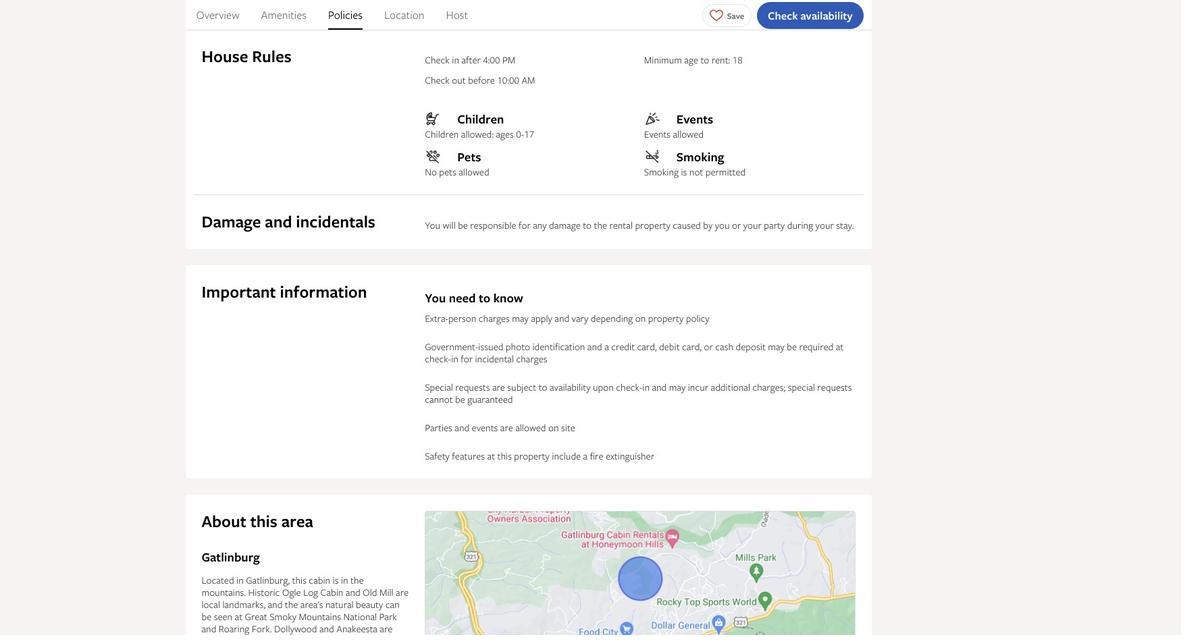 Task type: vqa. For each thing, say whether or not it's contained in the screenshot.
the Las Vegas featuring interior views image
no



Task type: describe. For each thing, give the bounding box(es) containing it.
and down natural
[[319, 623, 334, 636]]

information
[[280, 281, 367, 304]]

be inside located in gatlinburg, this cabin is in the mountains. historic ogle log cabin and old mill are local landmarks, and the area's natural beauty can be seen at great smoky mountains national park and roaring fork. dollywood and anakeesta are also worth visiting.
[[202, 611, 212, 624]]

save button
[[702, 4, 752, 27]]

can
[[385, 599, 400, 612]]

and left worth
[[202, 623, 216, 636]]

party
[[764, 219, 785, 232]]

may inside government-issued photo identification and a credit card, debit card, or cash deposit may be required at check-in for incidental charges
[[768, 341, 785, 353]]

safety
[[425, 450, 450, 463]]

check- inside government-issued photo identification and a credit card, debit card, or cash deposit may be required at check-in for incidental charges
[[425, 353, 451, 366]]

2 horizontal spatial the
[[594, 219, 607, 232]]

you for you will be responsible for any damage to the rental property caused by you or your party during your stay.
[[425, 219, 440, 232]]

area
[[281, 511, 313, 533]]

events
[[472, 422, 498, 435]]

allowed:
[[461, 128, 494, 141]]

in left the after
[[452, 54, 459, 66]]

at inside government-issued photo identification and a credit card, debit card, or cash deposit may be required at check-in for incidental charges
[[836, 341, 844, 353]]

charges;
[[753, 381, 786, 394]]

children for children
[[457, 111, 504, 128]]

dollywood
[[274, 623, 317, 636]]

need
[[449, 290, 476, 307]]

special requests are subject to availability upon check-in and may incur additional charges; special requests cannot be guaranteed
[[425, 381, 852, 406]]

2 card, from the left
[[682, 341, 702, 353]]

important information
[[202, 281, 367, 304]]

stay.
[[836, 219, 854, 232]]

is inside located in gatlinburg, this cabin is in the mountains. historic ogle log cabin and old mill are local landmarks, and the area's natural beauty can be seen at great smoky mountains national park and roaring fork. dollywood and anakeesta are also worth visiting.
[[333, 574, 339, 587]]

site
[[561, 422, 575, 435]]

2 horizontal spatial allowed
[[673, 128, 704, 141]]

policies
[[328, 7, 363, 22]]

check for check out before 10:00 am
[[425, 74, 450, 87]]

0 vertical spatial charges
[[479, 312, 510, 325]]

not
[[690, 166, 703, 179]]

1 card, from the left
[[637, 341, 657, 353]]

to right damage
[[583, 219, 592, 232]]

smoking for smoking is not permitted
[[644, 166, 679, 179]]

2 requests from the left
[[818, 381, 852, 394]]

check availability button
[[757, 2, 864, 29]]

and right damage
[[265, 211, 292, 233]]

and left events
[[455, 422, 470, 435]]

permitted
[[706, 166, 746, 179]]

minimum age to rent: 18
[[644, 54, 743, 66]]

and left old
[[346, 587, 360, 599]]

a inside government-issued photo identification and a credit card, debit card, or cash deposit may be required at check-in for incidental charges
[[605, 341, 609, 353]]

guaranteed
[[468, 393, 513, 406]]

1 horizontal spatial on
[[635, 312, 646, 325]]

to inside special requests are subject to availability upon check-in and may incur additional charges; special requests cannot be guaranteed
[[539, 381, 547, 394]]

amenities
[[261, 7, 307, 22]]

1 horizontal spatial at
[[487, 450, 495, 463]]

identification
[[533, 341, 585, 353]]

damage and incidentals
[[202, 211, 375, 233]]

17
[[524, 128, 534, 141]]

damage
[[549, 219, 581, 232]]

you need to know
[[425, 290, 523, 307]]

house rules
[[202, 45, 292, 68]]

gatlinburg
[[202, 549, 260, 566]]

cannot
[[425, 393, 453, 406]]

additional
[[711, 381, 750, 394]]

upon
[[593, 381, 614, 394]]

great
[[245, 611, 267, 624]]

host link
[[446, 0, 468, 30]]

will
[[443, 219, 456, 232]]

debit
[[659, 341, 680, 353]]

cash
[[716, 341, 734, 353]]

0 horizontal spatial on
[[548, 422, 559, 435]]

in inside government-issued photo identification and a credit card, debit card, or cash deposit may be required at check-in for incidental charges
[[451, 353, 459, 366]]

10:00
[[497, 74, 519, 87]]

log
[[303, 587, 318, 599]]

vary
[[572, 312, 589, 325]]

ogle
[[282, 587, 301, 599]]

damage
[[202, 211, 261, 233]]

4:00
[[483, 54, 500, 66]]

overview link
[[196, 0, 239, 30]]

in inside special requests are subject to availability upon check-in and may incur additional charges; special requests cannot be guaranteed
[[643, 381, 650, 394]]

apply
[[531, 312, 552, 325]]

age
[[684, 54, 698, 66]]

you will be responsible for any damage to the rental property caused by you or your party during your stay.
[[425, 219, 854, 232]]

0 vertical spatial property
[[635, 219, 671, 232]]

person
[[448, 312, 476, 325]]

charges inside government-issued photo identification and a credit card, debit card, or cash deposit may be required at check-in for incidental charges
[[516, 353, 548, 366]]

be inside government-issued photo identification and a credit card, debit card, or cash deposit may be required at check-in for incidental charges
[[787, 341, 797, 353]]

check for check availability
[[768, 8, 798, 23]]

incidentals
[[296, 211, 375, 233]]

1 requests from the left
[[455, 381, 490, 394]]

house
[[202, 45, 248, 68]]

amenities link
[[261, 0, 307, 30]]

may inside special requests are subject to availability upon check-in and may incur additional charges; special requests cannot be guaranteed
[[669, 381, 686, 394]]

rules
[[252, 45, 292, 68]]

fork.
[[252, 623, 272, 636]]

extra-person charges may apply and vary depending on property policy
[[425, 312, 710, 325]]

check in after 4:00 pm
[[425, 54, 516, 66]]

in right located
[[236, 574, 244, 587]]

responsible
[[470, 219, 516, 232]]

landmarks,
[[223, 599, 266, 612]]

cabin
[[321, 587, 343, 599]]

pets
[[439, 166, 456, 179]]

be right will
[[458, 219, 468, 232]]

overview
[[196, 7, 239, 22]]

host
[[446, 7, 468, 22]]

and inside government-issued photo identification and a credit card, debit card, or cash deposit may be required at check-in for incidental charges
[[588, 341, 602, 353]]

0 vertical spatial for
[[519, 219, 531, 232]]

during
[[787, 219, 813, 232]]

ages
[[496, 128, 514, 141]]

are down can at left bottom
[[380, 623, 393, 636]]

located
[[202, 574, 234, 587]]

beauty
[[356, 599, 383, 612]]

to right need
[[479, 290, 491, 307]]

am
[[522, 74, 535, 87]]

located in gatlinburg, this cabin is in the mountains. historic ogle log cabin and old mill are local landmarks, and the area's natural beauty can be seen at great smoky mountains national park and roaring fork. dollywood and anakeesta are also worth visiting.
[[202, 574, 409, 636]]

photo
[[506, 341, 530, 353]]

1 horizontal spatial or
[[732, 219, 741, 232]]

extinguisher
[[606, 450, 655, 463]]

extra-
[[425, 312, 448, 325]]



Task type: locate. For each thing, give the bounding box(es) containing it.
safety features at this property include a fire extinguisher
[[425, 450, 655, 463]]

0 horizontal spatial for
[[461, 353, 473, 366]]

1 vertical spatial or
[[704, 341, 713, 353]]

0 vertical spatial is
[[681, 166, 687, 179]]

may left incur on the right bottom
[[669, 381, 686, 394]]

1 horizontal spatial for
[[519, 219, 531, 232]]

about this area
[[202, 511, 313, 533]]

after
[[462, 54, 481, 66]]

check left the after
[[425, 54, 450, 66]]

a left credit
[[605, 341, 609, 353]]

charges
[[479, 312, 510, 325], [516, 353, 548, 366]]

this down parties and events are allowed on site
[[497, 450, 512, 463]]

and left incur on the right bottom
[[652, 381, 667, 394]]

or left cash
[[704, 341, 713, 353]]

the up beauty at the left bottom
[[351, 574, 364, 587]]

be inside special requests are subject to availability upon check-in and may incur additional charges; special requests cannot be guaranteed
[[455, 393, 465, 406]]

0 horizontal spatial events
[[644, 128, 671, 141]]

1 vertical spatial availability
[[550, 381, 591, 394]]

1 horizontal spatial your
[[816, 219, 834, 232]]

also
[[202, 635, 217, 636]]

1 vertical spatial check
[[425, 54, 450, 66]]

smoking left 'not'
[[644, 166, 679, 179]]

for left any
[[519, 219, 531, 232]]

2 vertical spatial check
[[425, 74, 450, 87]]

are right mill
[[396, 587, 409, 599]]

or right you
[[732, 219, 741, 232]]

0 horizontal spatial the
[[285, 599, 298, 612]]

property
[[635, 219, 671, 232], [648, 312, 684, 325], [514, 450, 550, 463]]

0 vertical spatial you
[[425, 219, 440, 232]]

you
[[715, 219, 730, 232]]

before
[[468, 74, 495, 87]]

gatlinburg,
[[246, 574, 290, 587]]

requests
[[455, 381, 490, 394], [818, 381, 852, 394]]

availability inside special requests are subject to availability upon check-in and may incur additional charges; special requests cannot be guaranteed
[[550, 381, 591, 394]]

mountains
[[299, 611, 341, 624]]

check- up special
[[425, 353, 451, 366]]

special
[[788, 381, 815, 394]]

for inside government-issued photo identification and a credit card, debit card, or cash deposit may be required at check-in for incidental charges
[[461, 353, 473, 366]]

visiting.
[[246, 635, 276, 636]]

check inside button
[[768, 8, 798, 23]]

smoking down events allowed
[[677, 149, 724, 166]]

seen
[[214, 611, 232, 624]]

list containing overview
[[185, 0, 872, 30]]

include
[[552, 450, 581, 463]]

are left subject
[[492, 381, 505, 394]]

government-
[[425, 341, 478, 353]]

rent:
[[712, 54, 730, 66]]

1 vertical spatial a
[[583, 450, 588, 463]]

and left vary
[[555, 312, 570, 325]]

list
[[185, 0, 872, 30]]

issued
[[478, 341, 504, 353]]

on left site
[[548, 422, 559, 435]]

0 vertical spatial allowed
[[673, 128, 704, 141]]

2 vertical spatial allowed
[[515, 422, 546, 435]]

is right cabin
[[333, 574, 339, 587]]

1 vertical spatial allowed
[[459, 166, 489, 179]]

1 vertical spatial at
[[487, 450, 495, 463]]

1 vertical spatial check-
[[616, 381, 643, 394]]

and left credit
[[588, 341, 602, 353]]

check right save
[[768, 8, 798, 23]]

1 horizontal spatial availability
[[801, 8, 853, 23]]

is
[[681, 166, 687, 179], [333, 574, 339, 587]]

natural
[[326, 599, 354, 612]]

area's
[[300, 599, 323, 612]]

card, left the debit
[[637, 341, 657, 353]]

events allowed
[[644, 128, 704, 141]]

card, right the debit
[[682, 341, 702, 353]]

2 vertical spatial the
[[285, 599, 298, 612]]

in down government-issued photo identification and a credit card, debit card, or cash deposit may be required at check-in for incidental charges
[[643, 381, 650, 394]]

is left 'not'
[[681, 166, 687, 179]]

the left rental
[[594, 219, 607, 232]]

this for at
[[497, 450, 512, 463]]

1 vertical spatial is
[[333, 574, 339, 587]]

you left will
[[425, 219, 440, 232]]

smoky
[[270, 611, 297, 624]]

2 vertical spatial may
[[669, 381, 686, 394]]

0 vertical spatial this
[[497, 450, 512, 463]]

about
[[202, 511, 246, 533]]

no pets allowed
[[425, 166, 489, 179]]

may right deposit
[[768, 341, 785, 353]]

1 vertical spatial property
[[648, 312, 684, 325]]

check- inside special requests are subject to availability upon check-in and may incur additional charges; special requests cannot be guaranteed
[[616, 381, 643, 394]]

by
[[703, 219, 713, 232]]

1 horizontal spatial check-
[[616, 381, 643, 394]]

0 horizontal spatial at
[[235, 611, 243, 624]]

0 horizontal spatial is
[[333, 574, 339, 587]]

a left fire
[[583, 450, 588, 463]]

property left the include in the left bottom of the page
[[514, 450, 550, 463]]

minimum
[[644, 54, 682, 66]]

1 horizontal spatial charges
[[516, 353, 548, 366]]

0 vertical spatial may
[[512, 312, 529, 325]]

check left the out
[[425, 74, 450, 87]]

0 vertical spatial at
[[836, 341, 844, 353]]

for
[[519, 219, 531, 232], [461, 353, 473, 366]]

0 horizontal spatial card,
[[637, 341, 657, 353]]

1 vertical spatial charges
[[516, 353, 548, 366]]

availability
[[801, 8, 853, 23], [550, 381, 591, 394]]

in up natural
[[341, 574, 348, 587]]

property right rental
[[635, 219, 671, 232]]

are
[[492, 381, 505, 394], [500, 422, 513, 435], [396, 587, 409, 599], [380, 623, 393, 636]]

any
[[533, 219, 547, 232]]

0 horizontal spatial your
[[743, 219, 762, 232]]

anakeesta
[[337, 623, 378, 636]]

2 you from the top
[[425, 290, 446, 307]]

0 vertical spatial or
[[732, 219, 741, 232]]

property up the debit
[[648, 312, 684, 325]]

at
[[836, 341, 844, 353], [487, 450, 495, 463], [235, 611, 243, 624]]

worth
[[220, 635, 244, 636]]

smoking is not permitted
[[644, 166, 746, 179]]

0 vertical spatial a
[[605, 341, 609, 353]]

fire
[[590, 450, 603, 463]]

you up extra-
[[425, 290, 446, 307]]

0 horizontal spatial or
[[704, 341, 713, 353]]

pm
[[503, 54, 516, 66]]

charges down know
[[479, 312, 510, 325]]

location
[[384, 7, 424, 22]]

for left issued
[[461, 353, 473, 366]]

1 horizontal spatial card,
[[682, 341, 702, 353]]

this
[[497, 450, 512, 463], [250, 511, 278, 533], [292, 574, 307, 587]]

this for gatlinburg,
[[292, 574, 307, 587]]

0 horizontal spatial requests
[[455, 381, 490, 394]]

check for check in after 4:00 pm
[[425, 54, 450, 66]]

0 vertical spatial the
[[594, 219, 607, 232]]

allowed right pets
[[459, 166, 489, 179]]

park
[[379, 611, 397, 624]]

special
[[425, 381, 453, 394]]

0 horizontal spatial charges
[[479, 312, 510, 325]]

1 horizontal spatial requests
[[818, 381, 852, 394]]

be left required
[[787, 341, 797, 353]]

be left seen
[[202, 611, 212, 624]]

national
[[343, 611, 377, 624]]

18
[[733, 54, 743, 66]]

check- right the upon
[[616, 381, 643, 394]]

1 your from the left
[[743, 219, 762, 232]]

be right cannot
[[455, 393, 465, 406]]

2 vertical spatial this
[[292, 574, 307, 587]]

0 horizontal spatial a
[[583, 450, 588, 463]]

the
[[594, 219, 607, 232], [351, 574, 364, 587], [285, 599, 298, 612]]

and inside special requests are subject to availability upon check-in and may incur additional charges; special requests cannot be guaranteed
[[652, 381, 667, 394]]

this left area
[[250, 511, 278, 533]]

parties
[[425, 422, 452, 435]]

no
[[425, 166, 437, 179]]

0-
[[516, 128, 524, 141]]

the left area's
[[285, 599, 298, 612]]

smoking for smoking
[[677, 149, 724, 166]]

deposit
[[736, 341, 766, 353]]

charges up subject
[[516, 353, 548, 366]]

are inside special requests are subject to availability upon check-in and may incur additional charges; special requests cannot be guaranteed
[[492, 381, 505, 394]]

your left party
[[743, 219, 762, 232]]

at right required
[[836, 341, 844, 353]]

1 horizontal spatial events
[[677, 111, 714, 128]]

and right great
[[268, 599, 283, 612]]

or inside government-issued photo identification and a credit card, debit card, or cash deposit may be required at check-in for incidental charges
[[704, 341, 713, 353]]

children down check out before 10:00 am
[[457, 111, 504, 128]]

at right features at left bottom
[[487, 450, 495, 463]]

1 horizontal spatial this
[[292, 574, 307, 587]]

1 horizontal spatial the
[[351, 574, 364, 587]]

a
[[605, 341, 609, 353], [583, 450, 588, 463]]

depending
[[591, 312, 633, 325]]

1 vertical spatial on
[[548, 422, 559, 435]]

on
[[635, 312, 646, 325], [548, 422, 559, 435]]

local
[[202, 599, 220, 612]]

your
[[743, 219, 762, 232], [816, 219, 834, 232]]

allowed up safety features at this property include a fire extinguisher
[[515, 422, 546, 435]]

know
[[493, 290, 523, 307]]

0 vertical spatial on
[[635, 312, 646, 325]]

this left cabin
[[292, 574, 307, 587]]

your left stay. at the right of the page
[[816, 219, 834, 232]]

1 vertical spatial may
[[768, 341, 785, 353]]

location link
[[384, 0, 424, 30]]

mill
[[380, 587, 394, 599]]

to right subject
[[539, 381, 547, 394]]

roaring
[[219, 623, 249, 636]]

0 horizontal spatial check-
[[425, 353, 451, 366]]

2 horizontal spatial at
[[836, 341, 844, 353]]

in up special
[[451, 353, 459, 366]]

children left allowed:
[[425, 128, 459, 141]]

to right "age"
[[701, 54, 709, 66]]

features
[[452, 450, 485, 463]]

may left "apply"
[[512, 312, 529, 325]]

pets
[[457, 149, 481, 166]]

1 vertical spatial you
[[425, 290, 446, 307]]

1 horizontal spatial a
[[605, 341, 609, 353]]

rental
[[610, 219, 633, 232]]

1 vertical spatial this
[[250, 511, 278, 533]]

parties and events are allowed on site
[[425, 422, 575, 435]]

policy
[[686, 312, 710, 325]]

mountains.
[[202, 587, 246, 599]]

are right events
[[500, 422, 513, 435]]

0 horizontal spatial may
[[512, 312, 529, 325]]

important
[[202, 281, 276, 304]]

1 vertical spatial the
[[351, 574, 364, 587]]

0 horizontal spatial this
[[250, 511, 278, 533]]

you for you need to know
[[425, 290, 446, 307]]

1 horizontal spatial is
[[681, 166, 687, 179]]

and
[[265, 211, 292, 233], [555, 312, 570, 325], [588, 341, 602, 353], [652, 381, 667, 394], [455, 422, 470, 435], [346, 587, 360, 599], [268, 599, 283, 612], [202, 623, 216, 636], [319, 623, 334, 636]]

2 horizontal spatial this
[[497, 450, 512, 463]]

check availability
[[768, 8, 853, 23]]

this inside located in gatlinburg, this cabin is in the mountains. historic ogle log cabin and old mill are local landmarks, and the area's natural beauty can be seen at great smoky mountains national park and roaring fork. dollywood and anakeesta are also worth visiting.
[[292, 574, 307, 587]]

0 horizontal spatial allowed
[[459, 166, 489, 179]]

at inside located in gatlinburg, this cabin is in the mountains. historic ogle log cabin and old mill are local landmarks, and the area's natural beauty can be seen at great smoky mountains national park and roaring fork. dollywood and anakeesta are also worth visiting.
[[235, 611, 243, 624]]

0 horizontal spatial availability
[[550, 381, 591, 394]]

0 vertical spatial check-
[[425, 353, 451, 366]]

on right "depending"
[[635, 312, 646, 325]]

2 vertical spatial at
[[235, 611, 243, 624]]

availability inside button
[[801, 8, 853, 23]]

1 you from the top
[[425, 219, 440, 232]]

2 horizontal spatial may
[[768, 341, 785, 353]]

events for events allowed
[[644, 128, 671, 141]]

0 vertical spatial check
[[768, 8, 798, 23]]

at right seen
[[235, 611, 243, 624]]

incur
[[688, 381, 709, 394]]

events for events
[[677, 111, 714, 128]]

1 horizontal spatial allowed
[[515, 422, 546, 435]]

1 vertical spatial for
[[461, 353, 473, 366]]

0 vertical spatial availability
[[801, 8, 853, 23]]

2 vertical spatial property
[[514, 450, 550, 463]]

incidental
[[475, 353, 514, 366]]

old
[[363, 587, 377, 599]]

children for children allowed: ages 0-17
[[425, 128, 459, 141]]

credit
[[611, 341, 635, 353]]

1 horizontal spatial may
[[669, 381, 686, 394]]

allowed up smoking is not permitted
[[673, 128, 704, 141]]

2 your from the left
[[816, 219, 834, 232]]



